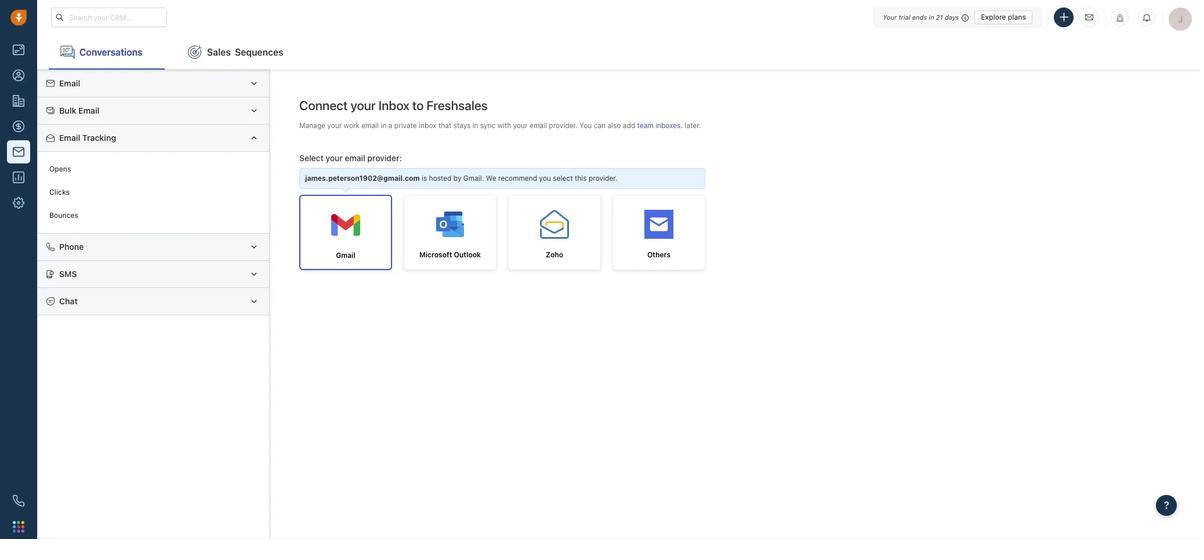 Task type: describe. For each thing, give the bounding box(es) containing it.
select
[[553, 174, 573, 183]]

plans
[[1009, 12, 1027, 21]]

phone
[[59, 242, 84, 252]]

connect your inbox to freshsales
[[299, 98, 488, 113]]

sms
[[59, 269, 77, 279]]

inboxes.
[[656, 121, 683, 130]]

is
[[422, 174, 427, 183]]

later.
[[685, 121, 701, 130]]

explore plans link
[[975, 10, 1033, 24]]

0 horizontal spatial provider.
[[549, 121, 578, 130]]

gmail link
[[299, 195, 392, 271]]

zoho
[[546, 251, 564, 260]]

opens
[[49, 165, 71, 174]]

we
[[486, 174, 497, 183]]

select
[[299, 153, 324, 163]]

your for email
[[328, 121, 342, 130]]

phone element
[[7, 490, 30, 513]]

email right "work"
[[362, 121, 379, 130]]

21
[[937, 13, 944, 21]]

this
[[575, 174, 587, 183]]

sync
[[481, 121, 496, 130]]

conversations
[[80, 47, 143, 57]]

gmail
[[336, 252, 356, 260]]

email tracking
[[59, 133, 116, 143]]

inbox
[[379, 98, 410, 113]]

conversations link
[[49, 35, 165, 70]]

add
[[623, 121, 636, 130]]

opens link
[[44, 158, 264, 181]]

provider:
[[368, 153, 402, 163]]

hosted
[[429, 174, 452, 183]]

freshworks switcher image
[[13, 522, 24, 533]]

sales sequences
[[207, 47, 284, 57]]

email for email tracking
[[59, 133, 80, 143]]

your for provider:
[[326, 153, 343, 163]]

can
[[594, 121, 606, 130]]

bounces
[[49, 211, 78, 220]]

also
[[608, 121, 621, 130]]

others link
[[613, 195, 706, 271]]

outlook
[[454, 251, 481, 260]]

james.peterson1902@gmail.com is hosted by gmail. we recommend you select this provider.
[[305, 174, 618, 183]]

your right the "with" on the top of the page
[[514, 121, 528, 130]]

1 horizontal spatial provider.
[[589, 174, 618, 183]]

bulk
[[59, 106, 76, 115]]

freshsales
[[427, 98, 488, 113]]

phone image
[[13, 496, 24, 507]]

to
[[413, 98, 424, 113]]

inbox
[[419, 121, 437, 130]]

work
[[344, 121, 360, 130]]



Task type: vqa. For each thing, say whether or not it's contained in the screenshot.
Task button
no



Task type: locate. For each thing, give the bounding box(es) containing it.
email right the "with" on the top of the page
[[530, 121, 547, 130]]

trial
[[899, 13, 911, 21]]

you
[[580, 121, 592, 130]]

Search your CRM... text field
[[51, 8, 167, 27]]

your for to
[[351, 98, 376, 113]]

provider. left you
[[549, 121, 578, 130]]

your right select
[[326, 153, 343, 163]]

private
[[395, 121, 417, 130]]

your trial ends in 21 days
[[883, 13, 960, 21]]

others
[[648, 251, 671, 260]]

manage
[[299, 121, 326, 130]]

2 horizontal spatial in
[[929, 13, 935, 21]]

1 horizontal spatial in
[[473, 121, 479, 130]]

2 vertical spatial email
[[59, 133, 80, 143]]

you
[[540, 174, 551, 183]]

tab list
[[37, 35, 1201, 70]]

zoho link
[[508, 195, 601, 271]]

sequences
[[235, 47, 284, 57]]

provider. right 'this' at left
[[589, 174, 618, 183]]

email image
[[1086, 12, 1094, 22]]

sales sequences link
[[176, 35, 295, 70]]

email for email
[[59, 78, 80, 88]]

in
[[929, 13, 935, 21], [381, 121, 387, 130], [473, 121, 479, 130]]

tab list containing conversations
[[37, 35, 1201, 70]]

microsoft outlook link
[[404, 195, 497, 271]]

tracking
[[82, 133, 116, 143]]

james.peterson1902@gmail.com
[[305, 174, 420, 183]]

your up "work"
[[351, 98, 376, 113]]

a
[[389, 121, 393, 130]]

manage your work email in a private inbox that stays in sync with your email provider. you can also add team inboxes. later.
[[299, 121, 701, 130]]

1 vertical spatial provider.
[[589, 174, 618, 183]]

team
[[638, 121, 654, 130]]

in left a
[[381, 121, 387, 130]]

clicks link
[[44, 181, 264, 204]]

0 vertical spatial email
[[59, 78, 80, 88]]

provider.
[[549, 121, 578, 130], [589, 174, 618, 183]]

ends
[[913, 13, 928, 21]]

gmail.
[[464, 174, 484, 183]]

0 vertical spatial provider.
[[549, 121, 578, 130]]

select your email provider:
[[299, 153, 402, 163]]

1 vertical spatial email
[[78, 106, 100, 115]]

days
[[945, 13, 960, 21]]

bounces link
[[44, 204, 264, 227]]

email down the bulk
[[59, 133, 80, 143]]

email right the bulk
[[78, 106, 100, 115]]

email up the bulk
[[59, 78, 80, 88]]

microsoft outlook
[[420, 251, 481, 260]]

in left 21
[[929, 13, 935, 21]]

recommend
[[499, 174, 538, 183]]

bulk email
[[59, 106, 100, 115]]

your
[[883, 13, 897, 21]]

explore plans
[[982, 12, 1027, 21]]

in left "sync"
[[473, 121, 479, 130]]

by
[[454, 174, 462, 183]]

that
[[439, 121, 452, 130]]

connect
[[299, 98, 348, 113]]

microsoft
[[420, 251, 452, 260]]

sales
[[207, 47, 231, 57]]

email up james.peterson1902@gmail.com on the top of page
[[345, 153, 365, 163]]

your left "work"
[[328, 121, 342, 130]]

explore
[[982, 12, 1007, 21]]

0 horizontal spatial in
[[381, 121, 387, 130]]

with
[[498, 121, 512, 130]]

email
[[362, 121, 379, 130], [530, 121, 547, 130], [345, 153, 365, 163]]

email
[[59, 78, 80, 88], [78, 106, 100, 115], [59, 133, 80, 143]]

chat
[[59, 297, 78, 306]]

your
[[351, 98, 376, 113], [328, 121, 342, 130], [514, 121, 528, 130], [326, 153, 343, 163]]

stays
[[454, 121, 471, 130]]

team inboxes. link
[[638, 121, 685, 130]]

clicks
[[49, 188, 70, 197]]



